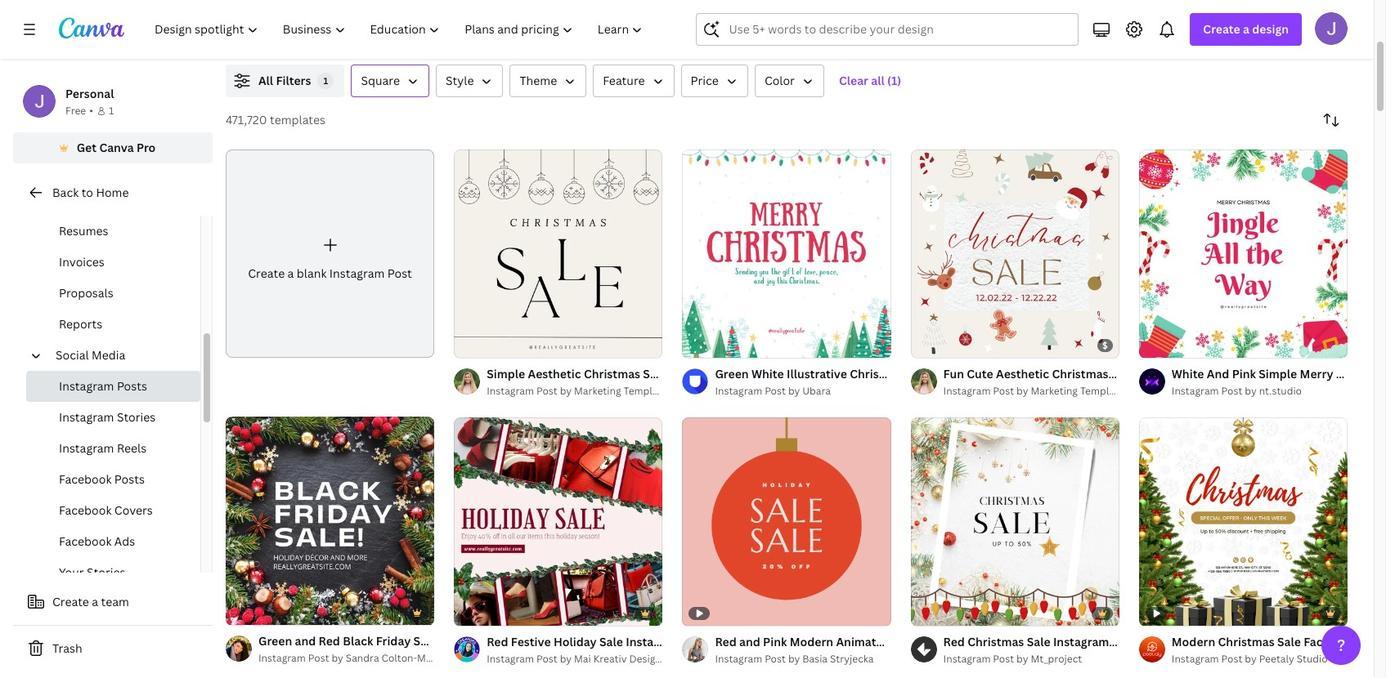 Task type: describe. For each thing, give the bounding box(es) containing it.
by inside "red festive holiday sale instagram post instagram post by mai kreativ designs"
[[560, 653, 572, 667]]

by inside "modern christmas sale facebook video instagram post by peetaly studio"
[[1245, 653, 1257, 667]]

pro
[[137, 140, 156, 155]]

social media link
[[49, 340, 191, 371]]

471,720
[[226, 112, 267, 128]]

greeting
[[909, 367, 957, 382]]

holiday inside red and pink modern animated holiday sale instagram post instagram post by basia stryjecka
[[893, 635, 936, 650]]

stryjecka
[[830, 653, 874, 667]]

all
[[258, 73, 273, 88]]

instagram stories link
[[26, 402, 200, 433]]

fun cute aesthetic christmas sale instagram post instagram post by marketing templates co.
[[943, 367, 1221, 398]]

personal
[[65, 86, 114, 101]]

create a team
[[52, 594, 129, 610]]

instagram post templates image
[[999, 0, 1348, 45]]

your
[[59, 565, 84, 581]]

clear all (1)
[[839, 73, 901, 88]]

square button
[[351, 65, 429, 97]]

get
[[77, 140, 97, 155]]

canva
[[99, 140, 134, 155]]

(1)
[[887, 73, 901, 88]]

create a blank instagram post link
[[226, 150, 434, 358]]

red festive holiday sale instagram post image
[[454, 418, 663, 627]]

instagram post by nt.studio link
[[1172, 384, 1348, 400]]

medici
[[417, 652, 449, 666]]

christmas inside fun cute aesthetic christmas sale instagram post instagram post by marketing templates co.
[[1052, 367, 1108, 382]]

green white illustrative christmas greeting instagram post image
[[682, 150, 891, 358]]

Search search field
[[729, 14, 1068, 45]]

instagram post by mt_project link
[[943, 652, 1119, 668]]

simple aesthetic christmas sale instagram post instagram post by marketing templates co.
[[487, 367, 753, 398]]

facebook posts link
[[26, 464, 200, 496]]

reports link
[[26, 309, 200, 340]]

post inside the white and pink simple merry christma instagram post by nt.studio
[[1221, 384, 1242, 398]]

animated
[[836, 635, 890, 650]]

modern inside red and pink modern animated holiday sale instagram post instagram post by basia stryjecka
[[790, 635, 833, 650]]

filters
[[276, 73, 311, 88]]

red for red festive holiday sale instagram post
[[487, 635, 508, 650]]

facebook for facebook ads
[[59, 534, 112, 550]]

red and pink modern animated holiday sale instagram post instagram post by basia stryjecka
[[715, 635, 1048, 667]]

1 inside "element"
[[323, 74, 328, 87]]

create a blank instagram post
[[248, 265, 412, 281]]

price button
[[681, 65, 748, 97]]

nt.studio
[[1259, 384, 1302, 398]]

green white illustrative christmas greeting instagram post instagram post by ubara
[[715, 367, 1043, 398]]

white and pink simple merry christma link
[[1172, 366, 1386, 384]]

red for red christmas sale instagram post
[[943, 635, 965, 650]]

by inside red christmas sale instagram post instagram post by mt_project
[[1016, 653, 1028, 667]]

white inside the white and pink simple merry christma instagram post by nt.studio
[[1172, 367, 1204, 382]]

instagram post by sandra colton-medici link
[[258, 651, 449, 668]]

facebook for facebook posts
[[59, 472, 112, 487]]

facebook for facebook covers
[[59, 503, 112, 518]]

pink for and
[[1232, 367, 1256, 382]]

studio
[[1297, 653, 1328, 667]]

white inside green white illustrative christmas greeting instagram post instagram post by ubara
[[751, 367, 784, 382]]

friday
[[376, 634, 411, 650]]

resumes link
[[26, 216, 200, 247]]

basia
[[802, 653, 828, 667]]

peetaly
[[1259, 653, 1294, 667]]

modern christmas sale facebook video link
[[1172, 634, 1386, 652]]

red christmas sale instagram post instagram post by mt_project
[[943, 635, 1137, 667]]

trash
[[52, 641, 82, 657]]

simple inside 'simple aesthetic christmas sale instagram post instagram post by marketing templates co.'
[[487, 367, 525, 382]]

holiday inside "red festive holiday sale instagram post instagram post by mai kreativ designs"
[[554, 635, 597, 650]]

mt_project
[[1031, 653, 1082, 667]]

christmas inside green white illustrative christmas greeting instagram post instagram post by ubara
[[850, 367, 906, 382]]

christmas inside 'simple aesthetic christmas sale instagram post instagram post by marketing templates co.'
[[584, 367, 640, 382]]

feature
[[603, 73, 645, 88]]

instagram stories
[[59, 410, 156, 425]]

by inside green and red black friday sale instagram post instagram post by sandra colton-medici
[[332, 652, 343, 666]]

design
[[1252, 21, 1289, 37]]

ads
[[114, 534, 135, 550]]

by inside fun cute aesthetic christmas sale instagram post instagram post by marketing templates co.
[[1016, 384, 1028, 398]]

color button
[[755, 65, 824, 97]]

facebook posts
[[59, 472, 145, 487]]

sandra
[[346, 652, 379, 666]]

style button
[[436, 65, 503, 97]]

create for create a design
[[1203, 21, 1240, 37]]

sale inside red christmas sale instagram post instagram post by mt_project
[[1027, 635, 1050, 650]]

invoices link
[[26, 247, 200, 278]]

facebook inside "modern christmas sale facebook video instagram post by peetaly studio"
[[1304, 635, 1357, 650]]

back to home link
[[13, 177, 213, 209]]

create a design
[[1203, 21, 1289, 37]]

proposals
[[59, 285, 113, 301]]

get canva pro button
[[13, 132, 213, 164]]

invoices
[[59, 254, 105, 270]]

red festive holiday sale instagram post link
[[487, 634, 709, 652]]

sale inside red and pink modern animated holiday sale instagram post instagram post by basia stryjecka
[[939, 635, 962, 650]]

templates
[[270, 112, 325, 128]]

social
[[56, 348, 89, 363]]

social media
[[56, 348, 125, 363]]

green for green white illustrative christmas greeting instagram post
[[715, 367, 749, 382]]

resumes
[[59, 223, 108, 239]]

top level navigation element
[[144, 13, 657, 46]]

instagram inside "modern christmas sale facebook video instagram post by peetaly studio"
[[1172, 653, 1219, 667]]

aesthetic inside 'simple aesthetic christmas sale instagram post instagram post by marketing templates co.'
[[528, 367, 581, 382]]

1 filter options selected element
[[318, 73, 334, 89]]

theme
[[520, 73, 557, 88]]

instagram post by ubara link
[[715, 384, 891, 400]]

clear
[[839, 73, 868, 88]]

red christmas sale instagram post image
[[911, 418, 1119, 627]]

instagram posts
[[59, 379, 147, 394]]

red and pink modern animated holiday sale instagram post link
[[715, 634, 1048, 652]]

modern inside "modern christmas sale facebook video instagram post by peetaly studio"
[[1172, 635, 1215, 650]]

posts for facebook posts
[[114, 472, 145, 487]]

instagram reels link
[[26, 433, 200, 464]]

media
[[92, 348, 125, 363]]

video
[[1360, 635, 1386, 650]]

stories for your stories
[[87, 565, 126, 581]]

simple aesthetic christmas sale instagram post link
[[487, 366, 753, 384]]

by inside red and pink modern animated holiday sale instagram post instagram post by basia stryjecka
[[788, 653, 800, 667]]

posts for instagram posts
[[117, 379, 147, 394]]

facebook ads link
[[26, 527, 200, 558]]

sale inside fun cute aesthetic christmas sale instagram post instagram post by marketing templates co.
[[1111, 367, 1135, 382]]

christmas inside "modern christmas sale facebook video instagram post by peetaly studio"
[[1218, 635, 1275, 650]]

create a team button
[[13, 586, 213, 619]]

white and pink simple merry christmas instagram post image
[[1139, 150, 1348, 358]]

your stories link
[[26, 558, 200, 589]]

feature button
[[593, 65, 674, 97]]

green and red black friday sale instagram post link
[[258, 633, 523, 651]]



Task type: vqa. For each thing, say whether or not it's contained in the screenshot.
Field
no



Task type: locate. For each thing, give the bounding box(es) containing it.
pink up instagram post by basia stryjecka link in the bottom right of the page
[[763, 635, 787, 650]]

instagram reels
[[59, 441, 146, 456]]

0 horizontal spatial aesthetic
[[528, 367, 581, 382]]

a left design
[[1243, 21, 1249, 37]]

post
[[387, 265, 412, 281], [728, 367, 753, 382], [1018, 367, 1043, 382], [1196, 367, 1221, 382], [536, 384, 557, 398], [765, 384, 786, 398], [993, 384, 1014, 398], [1221, 384, 1242, 398], [498, 634, 523, 650], [684, 635, 709, 650], [1024, 635, 1048, 650], [1112, 635, 1137, 650], [308, 652, 329, 666], [536, 653, 557, 667], [765, 653, 786, 667], [993, 653, 1014, 667], [1221, 653, 1242, 667]]

red inside red and pink modern animated holiday sale instagram post instagram post by basia stryjecka
[[715, 635, 737, 650]]

stories up create a team "button"
[[87, 565, 126, 581]]

green inside green white illustrative christmas greeting instagram post instagram post by ubara
[[715, 367, 749, 382]]

1 vertical spatial posts
[[114, 472, 145, 487]]

and for red
[[739, 635, 760, 650]]

1
[[323, 74, 328, 87], [109, 104, 114, 118]]

2 white from the left
[[1172, 367, 1204, 382]]

0 vertical spatial 1
[[323, 74, 328, 87]]

blank
[[297, 265, 327, 281]]

0 horizontal spatial create
[[52, 594, 89, 610]]

1 horizontal spatial green
[[715, 367, 749, 382]]

by left nt.studio
[[1245, 384, 1257, 398]]

and inside green and red black friday sale instagram post instagram post by sandra colton-medici
[[295, 634, 316, 650]]

templates inside fun cute aesthetic christmas sale instagram post instagram post by marketing templates co.
[[1080, 384, 1129, 398]]

illustrative
[[787, 367, 847, 382]]

1 horizontal spatial instagram post by marketing templates co. link
[[943, 384, 1147, 400]]

2 vertical spatial create
[[52, 594, 89, 610]]

0 horizontal spatial 1
[[109, 104, 114, 118]]

sale inside green and red black friday sale instagram post instagram post by sandra colton-medici
[[413, 634, 437, 650]]

a left team
[[92, 594, 98, 610]]

stories for instagram stories
[[117, 410, 156, 425]]

all filters
[[258, 73, 311, 88]]

1 horizontal spatial create
[[248, 265, 285, 281]]

create inside dropdown button
[[1203, 21, 1240, 37]]

0 horizontal spatial modern
[[790, 635, 833, 650]]

1 modern from the left
[[790, 635, 833, 650]]

instagram post by peetaly studio link
[[1172, 652, 1348, 668]]

1 instagram post by marketing templates co. link from the left
[[487, 384, 690, 400]]

0 horizontal spatial and
[[295, 634, 316, 650]]

posts
[[117, 379, 147, 394], [114, 472, 145, 487]]

stories up reels at the left
[[117, 410, 156, 425]]

price
[[691, 73, 719, 88]]

0 horizontal spatial marketing
[[574, 384, 621, 398]]

0 vertical spatial pink
[[1232, 367, 1256, 382]]

co. down fun cute aesthetic christmas sale instagram post link
[[1131, 384, 1147, 398]]

and inside red and pink modern animated holiday sale instagram post instagram post by basia stryjecka
[[739, 635, 760, 650]]

instagram post by marketing templates co. link for aesthetic
[[943, 384, 1147, 400]]

simple inside the white and pink simple merry christma instagram post by nt.studio
[[1259, 367, 1297, 382]]

0 horizontal spatial a
[[92, 594, 98, 610]]

red
[[319, 634, 340, 650], [487, 635, 508, 650], [715, 635, 737, 650], [943, 635, 965, 650]]

1 simple from the left
[[487, 367, 525, 382]]

2 co. from the left
[[1131, 384, 1147, 398]]

white
[[751, 367, 784, 382], [1172, 367, 1204, 382]]

by inside 'simple aesthetic christmas sale instagram post instagram post by marketing templates co.'
[[560, 384, 572, 398]]

green for green and red black friday sale instagram post
[[258, 634, 292, 650]]

cute
[[967, 367, 993, 382]]

merry
[[1300, 367, 1333, 382]]

marketing
[[574, 384, 621, 398], [1031, 384, 1078, 398]]

and up instagram post by basia stryjecka link in the bottom right of the page
[[739, 635, 760, 650]]

sale inside 'simple aesthetic christmas sale instagram post instagram post by marketing templates co.'
[[643, 367, 667, 382]]

holiday up 'instagram post by mai kreativ designs' 'link'
[[554, 635, 597, 650]]

marketing down simple aesthetic christmas sale instagram post link
[[574, 384, 621, 398]]

2 aesthetic from the left
[[996, 367, 1049, 382]]

0 horizontal spatial templates
[[623, 384, 672, 398]]

designs
[[629, 653, 666, 667]]

fun cute aesthetic christmas sale instagram post image
[[911, 150, 1119, 358]]

post inside "modern christmas sale facebook video instagram post by peetaly studio"
[[1221, 653, 1242, 667]]

co.
[[675, 384, 690, 398], [1131, 384, 1147, 398]]

create left blank
[[248, 265, 285, 281]]

green up instagram post by ubara link at right bottom
[[715, 367, 749, 382]]

0 horizontal spatial pink
[[763, 635, 787, 650]]

templates down simple aesthetic christmas sale instagram post link
[[623, 384, 672, 398]]

red inside red christmas sale instagram post instagram post by mt_project
[[943, 635, 965, 650]]

facebook covers
[[59, 503, 153, 518]]

instagram post by marketing templates co. link for christmas
[[487, 384, 690, 400]]

1 aesthetic from the left
[[528, 367, 581, 382]]

red up instagram post by mt_project link
[[943, 635, 965, 650]]

0 vertical spatial stories
[[117, 410, 156, 425]]

modern christmas sale facebook video instagram post by peetaly studio
[[1172, 635, 1386, 667]]

1 right filters
[[323, 74, 328, 87]]

2 modern from the left
[[1172, 635, 1215, 650]]

1 vertical spatial a
[[288, 265, 294, 281]]

pink inside red and pink modern animated holiday sale instagram post instagram post by basia stryjecka
[[763, 635, 787, 650]]

marketing inside fun cute aesthetic christmas sale instagram post instagram post by marketing templates co.
[[1031, 384, 1078, 398]]

ubara
[[802, 384, 831, 398]]

by left sandra
[[332, 652, 343, 666]]

2 simple from the left
[[1259, 367, 1297, 382]]

1 horizontal spatial marketing
[[1031, 384, 1078, 398]]

0 horizontal spatial instagram post by marketing templates co. link
[[487, 384, 690, 400]]

1 horizontal spatial modern
[[1172, 635, 1215, 650]]

green white illustrative christmas greeting instagram post link
[[715, 366, 1043, 384]]

posts down social media 'link'
[[117, 379, 147, 394]]

green inside green and red black friday sale instagram post instagram post by sandra colton-medici
[[258, 634, 292, 650]]

proposals link
[[26, 278, 200, 309]]

colton-
[[381, 652, 417, 666]]

green and red black friday sale instagram post instagram post by sandra colton-medici
[[258, 634, 523, 666]]

create a blank instagram post element
[[226, 150, 434, 358]]

1 horizontal spatial and
[[739, 635, 760, 650]]

aesthetic inside fun cute aesthetic christmas sale instagram post instagram post by marketing templates co.
[[996, 367, 1049, 382]]

marketing inside 'simple aesthetic christmas sale instagram post instagram post by marketing templates co.'
[[574, 384, 621, 398]]

by left 'mai'
[[560, 653, 572, 667]]

1 horizontal spatial 1
[[323, 74, 328, 87]]

a left blank
[[288, 265, 294, 281]]

2 horizontal spatial create
[[1203, 21, 1240, 37]]

1 horizontal spatial aesthetic
[[996, 367, 1049, 382]]

facebook up "your stories"
[[59, 534, 112, 550]]

create inside "button"
[[52, 594, 89, 610]]

get canva pro
[[77, 140, 156, 155]]

back
[[52, 185, 79, 200]]

by down red christmas sale instagram post 'link'
[[1016, 653, 1028, 667]]

red left festive
[[487, 635, 508, 650]]

reports
[[59, 316, 102, 332]]

sale inside "modern christmas sale facebook video instagram post by peetaly studio"
[[1277, 635, 1301, 650]]

0 horizontal spatial simple
[[487, 367, 525, 382]]

a for design
[[1243, 21, 1249, 37]]

1 horizontal spatial templates
[[1080, 384, 1129, 398]]

1 horizontal spatial co.
[[1131, 384, 1147, 398]]

back to home
[[52, 185, 129, 200]]

2 templates from the left
[[1080, 384, 1129, 398]]

christmas
[[584, 367, 640, 382], [850, 367, 906, 382], [1052, 367, 1108, 382], [968, 635, 1024, 650], [1218, 635, 1275, 650]]

modern
[[790, 635, 833, 650], [1172, 635, 1215, 650]]

home
[[96, 185, 129, 200]]

holiday right animated
[[893, 635, 936, 650]]

2 instagram post by marketing templates co. link from the left
[[943, 384, 1147, 400]]

christma
[[1336, 367, 1386, 382]]

Sort by button
[[1315, 104, 1348, 137]]

pink
[[1232, 367, 1256, 382], [763, 635, 787, 650]]

1 vertical spatial stories
[[87, 565, 126, 581]]

posts inside facebook posts link
[[114, 472, 145, 487]]

sale inside "red festive holiday sale instagram post instagram post by mai kreativ designs"
[[599, 635, 623, 650]]

by inside green white illustrative christmas greeting instagram post instagram post by ubara
[[788, 384, 800, 398]]

by down simple aesthetic christmas sale instagram post link
[[560, 384, 572, 398]]

facebook ads
[[59, 534, 135, 550]]

modern up basia
[[790, 635, 833, 650]]

white left and
[[1172, 367, 1204, 382]]

templates inside 'simple aesthetic christmas sale instagram post instagram post by marketing templates co.'
[[623, 384, 672, 398]]

instagram post by mai kreativ designs link
[[487, 652, 666, 668]]

modern up instagram post by peetaly studio link
[[1172, 635, 1215, 650]]

red inside "red festive holiday sale instagram post instagram post by mai kreativ designs"
[[487, 635, 508, 650]]

sale
[[643, 367, 667, 382], [1111, 367, 1135, 382], [413, 634, 437, 650], [599, 635, 623, 650], [939, 635, 962, 650], [1027, 635, 1050, 650], [1277, 635, 1301, 650]]

None search field
[[696, 13, 1079, 46]]

a for team
[[92, 594, 98, 610]]

1 vertical spatial pink
[[763, 635, 787, 650]]

1 holiday from the left
[[554, 635, 597, 650]]

red christmas sale instagram post link
[[943, 634, 1137, 652]]

instagram
[[329, 265, 385, 281], [669, 367, 725, 382], [960, 367, 1016, 382], [1137, 367, 1193, 382], [59, 379, 114, 394], [487, 384, 534, 398], [715, 384, 762, 398], [943, 384, 991, 398], [1172, 384, 1219, 398], [59, 410, 114, 425], [59, 441, 114, 456], [440, 634, 496, 650], [626, 635, 682, 650], [965, 635, 1021, 650], [1053, 635, 1109, 650], [258, 652, 306, 666], [487, 653, 534, 667], [715, 653, 762, 667], [943, 653, 991, 667], [1172, 653, 1219, 667]]

white up instagram post by ubara link at right bottom
[[751, 367, 784, 382]]

by left the peetaly
[[1245, 653, 1257, 667]]

green up instagram post by sandra colton-medici link
[[258, 634, 292, 650]]

2 holiday from the left
[[893, 635, 936, 650]]

facebook down instagram reels
[[59, 472, 112, 487]]

green and red black friday sale instagram post image
[[226, 417, 434, 626]]

by down fun cute aesthetic christmas sale instagram post link
[[1016, 384, 1028, 398]]

templates down fun cute aesthetic christmas sale instagram post link
[[1080, 384, 1129, 398]]

free •
[[65, 104, 93, 118]]

create for create a team
[[52, 594, 89, 610]]

jacob simon image
[[1315, 12, 1348, 45]]

1 horizontal spatial simple
[[1259, 367, 1297, 382]]

2 marketing from the left
[[1031, 384, 1078, 398]]

0 vertical spatial green
[[715, 367, 749, 382]]

1 white from the left
[[751, 367, 784, 382]]

marketing down fun cute aesthetic christmas sale instagram post link
[[1031, 384, 1078, 398]]

simple aesthetic christmas sale instagram post image
[[454, 150, 663, 358]]

1 vertical spatial green
[[258, 634, 292, 650]]

color
[[764, 73, 795, 88]]

kreativ
[[593, 653, 627, 667]]

0 vertical spatial a
[[1243, 21, 1249, 37]]

facebook covers link
[[26, 496, 200, 527]]

facebook up "facebook ads"
[[59, 503, 112, 518]]

co. inside 'simple aesthetic christmas sale instagram post instagram post by marketing templates co.'
[[675, 384, 690, 398]]

pink inside the white and pink simple merry christma instagram post by nt.studio
[[1232, 367, 1256, 382]]

0 horizontal spatial white
[[751, 367, 784, 382]]

2 horizontal spatial a
[[1243, 21, 1249, 37]]

red up instagram post by basia stryjecka link in the bottom right of the page
[[715, 635, 737, 650]]

by inside the white and pink simple merry christma instagram post by nt.studio
[[1245, 384, 1257, 398]]

0 vertical spatial create
[[1203, 21, 1240, 37]]

posts down reels at the left
[[114, 472, 145, 487]]

red festive holiday sale instagram post instagram post by mai kreativ designs
[[487, 635, 709, 667]]

1 horizontal spatial holiday
[[893, 635, 936, 650]]

trash link
[[13, 633, 213, 666]]

0 horizontal spatial holiday
[[554, 635, 597, 650]]

instagram post by marketing templates co. link
[[487, 384, 690, 400], [943, 384, 1147, 400]]

instagram inside the white and pink simple merry christma instagram post by nt.studio
[[1172, 384, 1219, 398]]

facebook
[[59, 472, 112, 487], [59, 503, 112, 518], [59, 534, 112, 550], [1304, 635, 1357, 650]]

co. down simple aesthetic christmas sale instagram post link
[[675, 384, 690, 398]]

create down your
[[52, 594, 89, 610]]

2 vertical spatial a
[[92, 594, 98, 610]]

1 templates from the left
[[623, 384, 672, 398]]

1 marketing from the left
[[574, 384, 621, 398]]

fun
[[943, 367, 964, 382]]

1 co. from the left
[[675, 384, 690, 398]]

a inside "button"
[[92, 594, 98, 610]]

red left the black
[[319, 634, 340, 650]]

1 horizontal spatial pink
[[1232, 367, 1256, 382]]

create left design
[[1203, 21, 1240, 37]]

co. inside fun cute aesthetic christmas sale instagram post instagram post by marketing templates co.
[[1131, 384, 1147, 398]]

red inside green and red black friday sale instagram post instagram post by sandra colton-medici
[[319, 634, 340, 650]]

1 horizontal spatial a
[[288, 265, 294, 281]]

0 horizontal spatial green
[[258, 634, 292, 650]]

1 horizontal spatial white
[[1172, 367, 1204, 382]]

festive
[[511, 635, 551, 650]]

pink for and
[[763, 635, 787, 650]]

fun cute aesthetic christmas sale instagram post link
[[943, 366, 1221, 384]]

christmas inside red christmas sale instagram post instagram post by mt_project
[[968, 635, 1024, 650]]

by left ubara
[[788, 384, 800, 398]]

1 vertical spatial create
[[248, 265, 285, 281]]

create for create a blank instagram post
[[248, 265, 285, 281]]

a for blank
[[288, 265, 294, 281]]

a
[[1243, 21, 1249, 37], [288, 265, 294, 281], [92, 594, 98, 610]]

theme button
[[510, 65, 586, 97]]

stories
[[117, 410, 156, 425], [87, 565, 126, 581]]

•
[[89, 104, 93, 118]]

red for red and pink modern animated holiday sale instagram post
[[715, 635, 737, 650]]

1 vertical spatial 1
[[109, 104, 114, 118]]

and for green
[[295, 634, 316, 650]]

your stories
[[59, 565, 126, 581]]

0 horizontal spatial co.
[[675, 384, 690, 398]]

black
[[343, 634, 373, 650]]

pink up instagram post by nt.studio link
[[1232, 367, 1256, 382]]

all
[[871, 73, 885, 88]]

and up instagram post by sandra colton-medici link
[[295, 634, 316, 650]]

by left basia
[[788, 653, 800, 667]]

facebook up studio on the bottom of page
[[1304, 635, 1357, 650]]

471,720 templates
[[226, 112, 325, 128]]

a inside dropdown button
[[1243, 21, 1249, 37]]

0 vertical spatial posts
[[117, 379, 147, 394]]

1 right •
[[109, 104, 114, 118]]

clear all (1) button
[[831, 65, 909, 97]]



